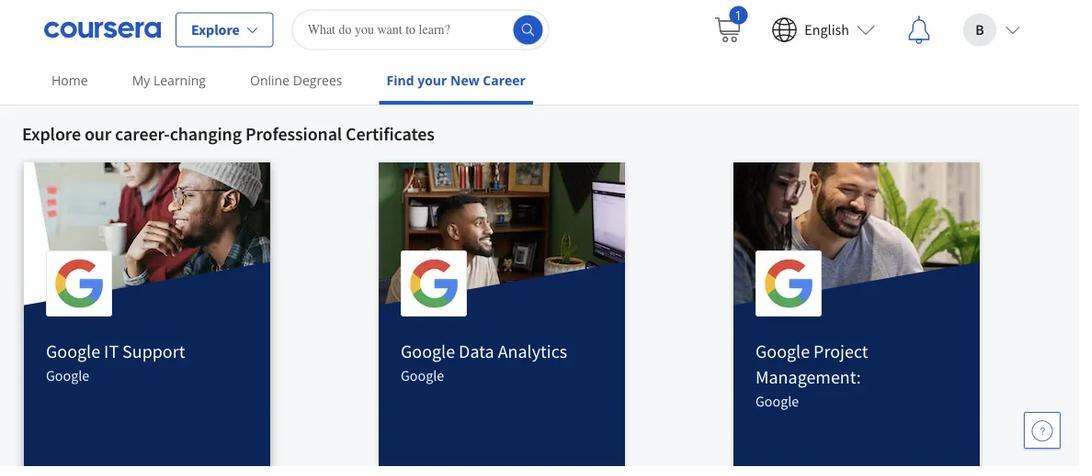 Task type: vqa. For each thing, say whether or not it's contained in the screenshot.
the Google Data Analytics LINK
yes



Task type: describe. For each thing, give the bounding box(es) containing it.
new
[[450, 72, 479, 89]]

english button
[[757, 0, 890, 59]]

my
[[132, 72, 150, 89]]

google it support link
[[46, 340, 185, 363]]

help center image
[[1031, 420, 1053, 442]]

my learning link
[[125, 60, 213, 101]]

it
[[104, 340, 119, 363]]

home link
[[44, 60, 95, 101]]

coursera image
[[44, 15, 161, 45]]

google up management:
[[756, 340, 810, 363]]

google project management: google
[[756, 340, 868, 411]]

certificates
[[346, 123, 435, 146]]

explore button
[[176, 12, 274, 47]]

google data analytics link
[[401, 340, 567, 363]]

online degrees
[[250, 72, 342, 89]]

google it support google
[[46, 340, 185, 385]]

career academy - gateway certificates carousel element
[[13, 66, 1079, 468]]

google left data at bottom left
[[401, 340, 455, 363]]

google left the 'it'
[[46, 340, 100, 363]]

shopping cart: 1 item element
[[713, 6, 748, 45]]

your
[[417, 72, 447, 89]]

google down management:
[[756, 392, 799, 411]]

english
[[805, 21, 849, 39]]

online degrees link
[[243, 60, 350, 101]]

b button
[[949, 0, 1035, 59]]

google data analytics google
[[401, 340, 567, 385]]

explore for explore our career-changing professional certificates
[[22, 123, 81, 146]]

career
[[483, 72, 526, 89]]

find your new career
[[386, 72, 526, 89]]



Task type: locate. For each thing, give the bounding box(es) containing it.
home
[[51, 72, 88, 89]]

career-
[[115, 123, 170, 146]]

explore left our
[[22, 123, 81, 146]]

explore inside career academy - gateway certificates carousel element
[[22, 123, 81, 146]]

explore for explore
[[191, 21, 240, 39]]

online
[[250, 72, 290, 89]]

support
[[122, 340, 185, 363]]

1 link
[[698, 0, 757, 59]]

1 vertical spatial explore
[[22, 123, 81, 146]]

1 horizontal spatial explore
[[191, 21, 240, 39]]

explore inside popup button
[[191, 21, 240, 39]]

data
[[459, 340, 494, 363]]

degrees
[[293, 72, 342, 89]]

professional
[[245, 123, 342, 146]]

0 horizontal spatial explore
[[22, 123, 81, 146]]

our
[[84, 123, 111, 146]]

explore
[[191, 21, 240, 39], [22, 123, 81, 146]]

None search field
[[292, 10, 549, 50]]

find your new career link
[[379, 60, 533, 105]]

find
[[386, 72, 414, 89]]

What do you want to learn? text field
[[292, 10, 549, 50]]

google down google it support link
[[46, 367, 89, 385]]

1
[[735, 6, 742, 23]]

google project management: link
[[756, 340, 868, 389]]

0 vertical spatial explore
[[191, 21, 240, 39]]

b
[[975, 21, 984, 39]]

my learning
[[132, 72, 206, 89]]

changing
[[170, 123, 242, 146]]

project
[[814, 340, 868, 363]]

management:
[[756, 366, 861, 389]]

google down the google data analytics "link"
[[401, 367, 444, 385]]

analytics
[[498, 340, 567, 363]]

explore our career-changing professional certificates
[[22, 123, 435, 146]]

explore up learning
[[191, 21, 240, 39]]

learning
[[153, 72, 206, 89]]

google
[[46, 340, 100, 363], [401, 340, 455, 363], [756, 340, 810, 363], [46, 367, 89, 385], [401, 367, 444, 385], [756, 392, 799, 411]]



